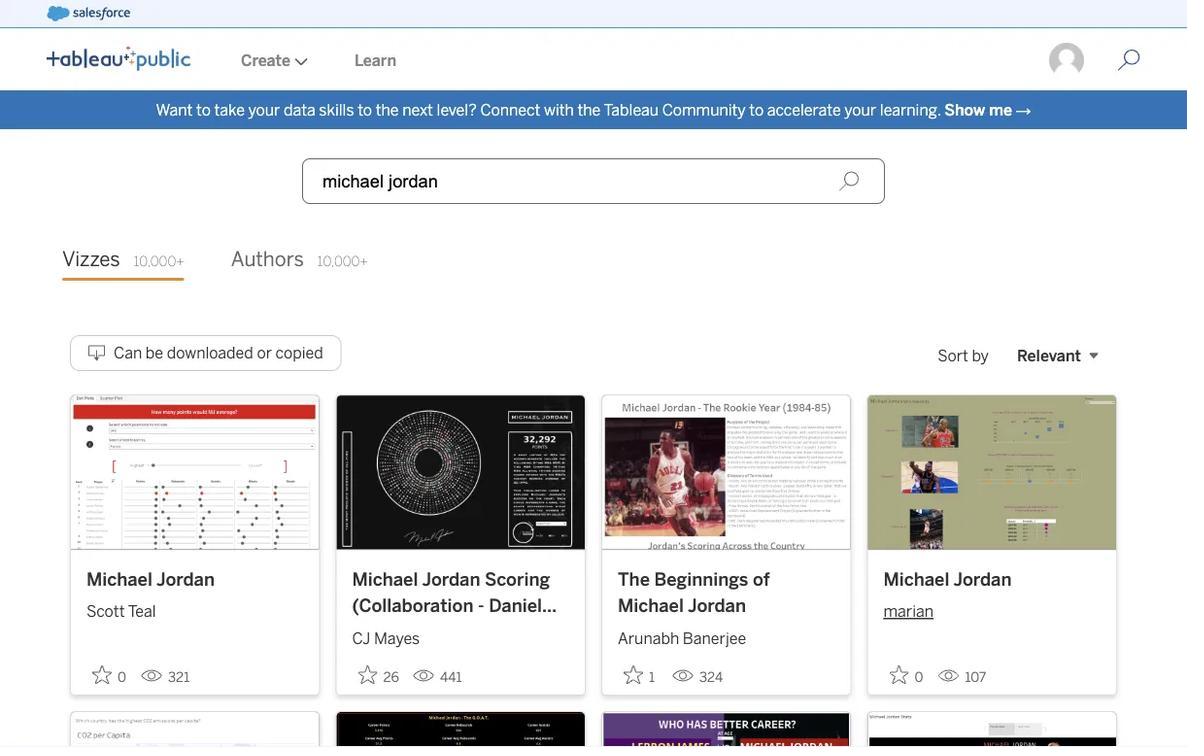 Task type: locate. For each thing, give the bounding box(es) containing it.
add favorite button containing 0
[[884, 659, 931, 691]]

michael jordan link
[[87, 566, 304, 593], [884, 566, 1101, 593]]

with
[[544, 101, 574, 119]]

1 horizontal spatial the
[[578, 101, 601, 119]]

michael
[[87, 568, 153, 590], [352, 568, 418, 590], [884, 568, 950, 590], [618, 595, 684, 616]]

2 10,000+ from the left
[[317, 254, 368, 270]]

1 add favorite button from the left
[[618, 659, 665, 691]]

workbook thumbnail image for teal
[[71, 395, 319, 549]]

jordan up marian link
[[954, 568, 1012, 590]]

learn
[[355, 51, 397, 70]]

relevant button
[[999, 335, 1118, 376]]

daniel
[[489, 595, 542, 616]]

michael jordan link for marian
[[884, 566, 1101, 593]]

show me link
[[945, 101, 1013, 119]]

0 inside button
[[118, 669, 126, 685]]

create
[[241, 51, 291, 70]]

441
[[440, 669, 462, 685]]

accelerate
[[768, 101, 842, 119]]

to left accelerate
[[750, 101, 764, 119]]

michael jordan link up teal
[[87, 566, 304, 593]]

salesforce logo image
[[47, 6, 130, 21]]

(collaboration
[[352, 595, 474, 616]]

add favorite button containing 1
[[618, 659, 665, 691]]

michael jordan link for scott teal
[[87, 566, 304, 593]]

michael inside michael jordan scoring (collaboration - daniel sedin)
[[352, 568, 418, 590]]

1 horizontal spatial add favorite button
[[884, 659, 931, 691]]

michael jordan link up marian
[[884, 566, 1101, 593]]

sort
[[938, 346, 969, 365]]

jordan up -
[[422, 568, 481, 590]]

jordan up arunabh banerjee link
[[688, 595, 747, 616]]

1
[[649, 669, 655, 685]]

marian
[[884, 603, 934, 621]]

0 left 107 views element at the bottom of the page
[[915, 669, 924, 685]]

324 views element
[[665, 661, 731, 693]]

relevant
[[1018, 346, 1082, 365]]

your left learning.
[[845, 101, 877, 119]]

2 add favorite button from the left
[[884, 659, 931, 691]]

michael down the
[[618, 595, 684, 616]]

0 horizontal spatial michael jordan link
[[87, 566, 304, 593]]

0 left 321 views element
[[118, 669, 126, 685]]

0 horizontal spatial 10,000+
[[134, 254, 184, 270]]

the
[[376, 101, 399, 119], [578, 101, 601, 119]]

michael jordan scoring (collaboration - daniel sedin)
[[352, 568, 550, 643]]

downloaded
[[167, 344, 254, 362]]

michael jordan
[[87, 568, 215, 590], [884, 568, 1012, 590]]

michael for marian
[[884, 568, 950, 590]]

can be downloaded or copied button
[[70, 335, 342, 371]]

want
[[156, 101, 193, 119]]

of
[[753, 568, 770, 590]]

beginnings
[[655, 568, 749, 590]]

create button
[[218, 30, 331, 90]]

2 to from the left
[[358, 101, 372, 119]]

michael jordan up marian
[[884, 568, 1012, 590]]

michael up marian
[[884, 568, 950, 590]]

connect
[[481, 101, 541, 119]]

1 0 from the left
[[118, 669, 126, 685]]

can
[[114, 344, 142, 362]]

1 horizontal spatial michael jordan link
[[884, 566, 1101, 593]]

10,000+
[[134, 254, 184, 270], [317, 254, 368, 270]]

10,000+ right "vizzes"
[[134, 254, 184, 270]]

to
[[196, 101, 211, 119], [358, 101, 372, 119], [750, 101, 764, 119]]

0 horizontal spatial the
[[376, 101, 399, 119]]

copied
[[276, 344, 323, 362]]

0 horizontal spatial to
[[196, 101, 211, 119]]

to left "take"
[[196, 101, 211, 119]]

sedin)
[[352, 622, 408, 643]]

1 workbook thumbnail image from the left
[[71, 395, 319, 549]]

1 horizontal spatial michael jordan
[[884, 568, 1012, 590]]

jordan for marian
[[954, 568, 1012, 590]]

1 10,000+ from the left
[[134, 254, 184, 270]]

10,000+ for vizzes
[[134, 254, 184, 270]]

2 workbook thumbnail image from the left
[[337, 395, 585, 549]]

2 michael jordan from the left
[[884, 568, 1012, 590]]

Add Favorite button
[[618, 659, 665, 691], [884, 659, 931, 691]]

321 views element
[[133, 661, 197, 693]]

community
[[663, 101, 746, 119]]

1 to from the left
[[196, 101, 211, 119]]

3 workbook thumbnail image from the left
[[603, 395, 851, 549]]

0 horizontal spatial add favorite button
[[618, 659, 665, 691]]

→
[[1016, 101, 1032, 119]]

michael up (collaboration
[[352, 568, 418, 590]]

2 0 from the left
[[915, 669, 924, 685]]

0 for scott teal
[[118, 669, 126, 685]]

michael jordan for marian
[[884, 568, 1012, 590]]

jordan inside michael jordan scoring (collaboration - daniel sedin)
[[422, 568, 481, 590]]

jordan
[[156, 568, 215, 590], [422, 568, 481, 590], [954, 568, 1012, 590], [688, 595, 747, 616]]

-
[[478, 595, 485, 616]]

1 michael jordan from the left
[[87, 568, 215, 590]]

10,000+ right authors
[[317, 254, 368, 270]]

add favorite button for the beginnings of michael jordan
[[618, 659, 665, 691]]

Add Favorite button
[[352, 659, 405, 691]]

0 horizontal spatial your
[[248, 101, 280, 119]]

add favorite button down marian
[[884, 659, 931, 691]]

jordan for scott teal
[[156, 568, 215, 590]]

your
[[248, 101, 280, 119], [845, 101, 877, 119]]

jordan up scott teal 'link'
[[156, 568, 215, 590]]

1 horizontal spatial 0
[[915, 669, 924, 685]]

michael jordan scoring (collaboration - daniel sedin) link
[[352, 566, 570, 643]]

1 michael jordan link from the left
[[87, 566, 304, 593]]

to right "skills"
[[358, 101, 372, 119]]

2 michael jordan link from the left
[[884, 566, 1101, 593]]

michael jordan up teal
[[87, 568, 215, 590]]

the left 'next'
[[376, 101, 399, 119]]

learn link
[[331, 30, 420, 90]]

workbook thumbnail image
[[71, 395, 319, 549], [337, 395, 585, 549], [603, 395, 851, 549], [869, 395, 1117, 549]]

vizzes
[[62, 247, 120, 272]]

the right with
[[578, 101, 601, 119]]

add favorite button down arunabh
[[618, 659, 665, 691]]

learning.
[[880, 101, 942, 119]]

authors
[[231, 247, 304, 272]]

0
[[118, 669, 126, 685], [915, 669, 924, 685]]

michael up 'scott teal'
[[87, 568, 153, 590]]

1 horizontal spatial 10,000+
[[317, 254, 368, 270]]

data
[[284, 101, 316, 119]]

1 horizontal spatial your
[[845, 101, 877, 119]]

1 horizontal spatial to
[[358, 101, 372, 119]]

scott teal link
[[87, 593, 304, 624]]

your right "take"
[[248, 101, 280, 119]]

324
[[700, 669, 723, 685]]

or
[[257, 344, 272, 362]]

0 horizontal spatial 0
[[118, 669, 126, 685]]

teal
[[128, 603, 156, 621]]

2 horizontal spatial to
[[750, 101, 764, 119]]

jordan inside the beginnings of michael jordan
[[688, 595, 747, 616]]

107
[[966, 669, 987, 685]]

0 horizontal spatial michael jordan
[[87, 568, 215, 590]]

by
[[972, 346, 990, 365]]



Task type: describe. For each thing, give the bounding box(es) containing it.
tara.schultz image
[[1048, 41, 1087, 80]]

arunabh banerjee
[[618, 630, 747, 648]]

cj mayes link
[[352, 619, 570, 650]]

workbook thumbnail image for banerjee
[[603, 395, 851, 549]]

arunabh
[[618, 630, 680, 648]]

michael for scott teal
[[87, 568, 153, 590]]

tableau
[[604, 101, 659, 119]]

cj
[[352, 630, 371, 648]]

scott
[[87, 603, 125, 621]]

441 views element
[[405, 661, 470, 693]]

michael inside the beginnings of michael jordan
[[618, 595, 684, 616]]

search image
[[839, 171, 860, 192]]

1 the from the left
[[376, 101, 399, 119]]

2 the from the left
[[578, 101, 601, 119]]

next
[[403, 101, 433, 119]]

arunabh banerjee link
[[618, 619, 835, 650]]

marian link
[[884, 593, 1101, 624]]

michael jordan for scott teal
[[87, 568, 215, 590]]

me
[[990, 101, 1013, 119]]

Add Favorite button
[[87, 659, 133, 691]]

logo image
[[47, 46, 191, 71]]

level?
[[437, 101, 477, 119]]

take
[[214, 101, 245, 119]]

cj mayes
[[352, 630, 420, 648]]

mayes
[[374, 630, 420, 648]]

skills
[[319, 101, 354, 119]]

show
[[945, 101, 986, 119]]

want to take your data skills to the next level? connect with the tableau community to accelerate your learning. show me →
[[156, 101, 1032, 119]]

the beginnings of michael jordan
[[618, 568, 770, 616]]

add favorite button for michael jordan
[[884, 659, 931, 691]]

the
[[618, 568, 650, 590]]

jordan for cj mayes
[[422, 568, 481, 590]]

sort by
[[938, 346, 990, 365]]

0 for marian
[[915, 669, 924, 685]]

the beginnings of michael jordan link
[[618, 566, 835, 619]]

be
[[146, 344, 163, 362]]

1 your from the left
[[248, 101, 280, 119]]

banerjee
[[683, 630, 747, 648]]

4 workbook thumbnail image from the left
[[869, 395, 1117, 549]]

2 your from the left
[[845, 101, 877, 119]]

26
[[383, 669, 399, 685]]

107 views element
[[931, 661, 995, 693]]

michael for cj mayes
[[352, 568, 418, 590]]

scott teal
[[87, 603, 156, 621]]

scoring
[[485, 568, 550, 590]]

321
[[168, 669, 190, 685]]

can be downloaded or copied
[[114, 344, 323, 362]]

go to search image
[[1095, 49, 1165, 72]]

Search input field
[[302, 158, 886, 204]]

workbook thumbnail image for mayes
[[337, 395, 585, 549]]

3 to from the left
[[750, 101, 764, 119]]

10,000+ for authors
[[317, 254, 368, 270]]



Task type: vqa. For each thing, say whether or not it's contained in the screenshot.


